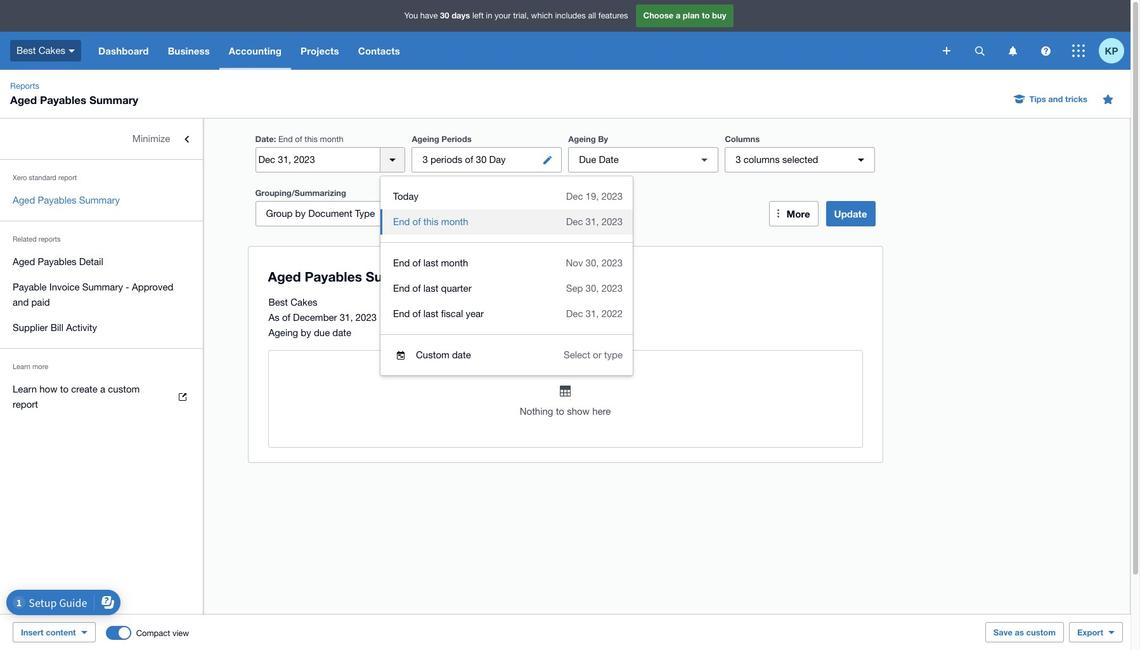 Task type: locate. For each thing, give the bounding box(es) containing it.
1 3 from the left
[[423, 154, 428, 165]]

0 horizontal spatial and
[[13, 297, 29, 308]]

and right tips
[[1049, 94, 1064, 104]]

date right due on the left of page
[[333, 327, 352, 338]]

2 3 from the left
[[736, 154, 741, 165]]

end of last month
[[393, 258, 469, 268]]

1 vertical spatial report
[[13, 399, 38, 410]]

custom date
[[416, 350, 471, 360]]

end right :
[[278, 135, 293, 144]]

1 vertical spatial dec
[[566, 216, 583, 227]]

best
[[16, 45, 36, 56], [269, 297, 288, 308]]

dec 19, 2023
[[566, 191, 623, 202]]

1 horizontal spatial best
[[269, 297, 288, 308]]

30 inside button
[[476, 154, 487, 165]]

30,
[[586, 258, 599, 268], [586, 283, 599, 294]]

by left due on the left of page
[[301, 327, 311, 338]]

1 vertical spatial learn
[[13, 384, 37, 395]]

2 vertical spatial to
[[556, 406, 565, 417]]

bill
[[51, 322, 63, 333]]

31,
[[586, 216, 599, 227], [586, 308, 599, 319], [340, 312, 353, 323]]

1 vertical spatial month
[[442, 216, 469, 227]]

xero standard report
[[13, 174, 77, 181]]

2023 right the 19,
[[602, 191, 623, 202]]

projects
[[301, 45, 339, 56]]

year
[[466, 308, 484, 319]]

aged for aged payables detail
[[13, 256, 35, 267]]

by inside popup button
[[295, 208, 306, 219]]

date
[[255, 134, 274, 144], [599, 154, 619, 165]]

1 learn from the top
[[13, 363, 30, 371]]

report
[[58, 174, 77, 181], [13, 399, 38, 410]]

report up the "aged payables summary"
[[58, 174, 77, 181]]

1 horizontal spatial custom
[[1027, 628, 1057, 638]]

end down end of last quarter
[[393, 308, 410, 319]]

1 30, from the top
[[586, 258, 599, 268]]

0 horizontal spatial date
[[255, 134, 274, 144]]

banner containing kp
[[0, 0, 1131, 70]]

tricks
[[1066, 94, 1088, 104]]

payables down xero standard report
[[38, 195, 77, 206]]

supplier bill activity link
[[0, 315, 203, 341]]

last
[[424, 258, 439, 268], [424, 283, 439, 294], [424, 308, 439, 319]]

2 horizontal spatial ageing
[[569, 134, 596, 144]]

2 vertical spatial summary
[[82, 282, 123, 293]]

group by document type
[[266, 208, 375, 219]]

3 last from the top
[[424, 308, 439, 319]]

svg image inside best cakes popup button
[[68, 49, 75, 53]]

2 30, from the top
[[586, 283, 599, 294]]

31, down the 19,
[[586, 216, 599, 227]]

dec down sep
[[566, 308, 583, 319]]

0 horizontal spatial a
[[100, 384, 105, 395]]

here
[[593, 406, 611, 417]]

0 horizontal spatial 30
[[440, 10, 450, 20]]

by down grouping/summarizing
[[295, 208, 306, 219]]

sep
[[566, 283, 583, 294]]

remove from favorites image
[[1096, 86, 1121, 112]]

2023 up the 2022
[[602, 283, 623, 294]]

1 vertical spatial best
[[269, 297, 288, 308]]

0 horizontal spatial cakes
[[39, 45, 65, 56]]

30, right nov
[[586, 258, 599, 268]]

2 horizontal spatial to
[[702, 10, 710, 20]]

save
[[994, 628, 1013, 638]]

30, right sep
[[586, 283, 599, 294]]

reports aged payables summary
[[10, 81, 138, 107]]

1 vertical spatial to
[[60, 384, 69, 395]]

nov
[[566, 258, 583, 268]]

0 vertical spatial by
[[295, 208, 306, 219]]

2023 right december
[[356, 312, 377, 323]]

list box
[[381, 176, 633, 376]]

of right :
[[295, 135, 302, 144]]

0 horizontal spatial ageing
[[269, 327, 298, 338]]

1 vertical spatial last
[[424, 283, 439, 294]]

0 vertical spatial aged
[[10, 93, 37, 107]]

learn how to create a custom report link
[[0, 377, 203, 418]]

0 vertical spatial date
[[333, 327, 352, 338]]

date inside popup button
[[599, 154, 619, 165]]

Select end date field
[[256, 148, 380, 172]]

report down learn more
[[13, 399, 38, 410]]

19,
[[586, 191, 599, 202]]

group
[[266, 208, 293, 219]]

of inside date : end of this month
[[295, 135, 302, 144]]

cakes for best cakes
[[39, 45, 65, 56]]

0 vertical spatial summary
[[89, 93, 138, 107]]

and down payable at the left of the page
[[13, 297, 29, 308]]

1 horizontal spatial report
[[58, 174, 77, 181]]

month for end of last month
[[441, 258, 469, 268]]

due
[[314, 327, 330, 338]]

aged down xero
[[13, 195, 35, 206]]

month
[[320, 135, 344, 144], [442, 216, 469, 227], [441, 258, 469, 268]]

svg image
[[1073, 44, 1086, 57], [976, 46, 985, 56]]

1 vertical spatial custom
[[1027, 628, 1057, 638]]

cakes up december
[[291, 297, 318, 308]]

custom
[[416, 350, 450, 360]]

3 down columns at the right top
[[736, 154, 741, 165]]

1 dec from the top
[[566, 191, 583, 202]]

list of convenience dates image
[[380, 147, 406, 173]]

0 horizontal spatial to
[[60, 384, 69, 395]]

last left fiscal
[[424, 308, 439, 319]]

by
[[598, 134, 609, 144]]

0 horizontal spatial 3
[[423, 154, 428, 165]]

0 vertical spatial payables
[[40, 93, 86, 107]]

best inside popup button
[[16, 45, 36, 56]]

0 vertical spatial last
[[424, 258, 439, 268]]

kp
[[1106, 45, 1119, 56]]

standard
[[29, 174, 56, 181]]

1 horizontal spatial date
[[599, 154, 619, 165]]

your
[[495, 11, 511, 20]]

ageing for ageing by
[[569, 134, 596, 144]]

0 vertical spatial dec
[[566, 191, 583, 202]]

1 horizontal spatial ageing
[[412, 134, 440, 144]]

aged down the related at the top of page
[[13, 256, 35, 267]]

custom right the as
[[1027, 628, 1057, 638]]

best cakes as of december 31, 2023 ageing by due date
[[269, 297, 377, 338]]

ageing for ageing periods
[[412, 134, 440, 144]]

this inside date : end of this month
[[305, 135, 318, 144]]

2023
[[602, 191, 623, 202], [602, 216, 623, 227], [602, 258, 623, 268], [602, 283, 623, 294], [356, 312, 377, 323]]

0 horizontal spatial date
[[333, 327, 352, 338]]

payables inside reports aged payables summary
[[40, 93, 86, 107]]

1 vertical spatial aged
[[13, 195, 35, 206]]

custom right the create
[[108, 384, 140, 395]]

1 horizontal spatial a
[[676, 10, 681, 20]]

ageing up periods
[[412, 134, 440, 144]]

1 horizontal spatial svg image
[[1073, 44, 1086, 57]]

group containing today
[[381, 176, 633, 376]]

1 horizontal spatial and
[[1049, 94, 1064, 104]]

cakes up reports on the left of the page
[[39, 45, 65, 56]]

1 vertical spatial date
[[599, 154, 619, 165]]

month up end of last month
[[442, 216, 469, 227]]

plan
[[683, 10, 700, 20]]

and inside button
[[1049, 94, 1064, 104]]

3 dec from the top
[[566, 308, 583, 319]]

activity
[[66, 322, 97, 333]]

dec down dec 19, 2023
[[566, 216, 583, 227]]

projects button
[[291, 32, 349, 70]]

1 vertical spatial by
[[301, 327, 311, 338]]

to right how
[[60, 384, 69, 395]]

tips
[[1030, 94, 1047, 104]]

learn for learn more
[[13, 363, 30, 371]]

learn down learn more
[[13, 384, 37, 395]]

summary inside aged payables summary link
[[79, 195, 120, 206]]

end for end of this month
[[393, 216, 410, 227]]

best cakes
[[16, 45, 65, 56]]

business button
[[158, 32, 219, 70]]

0 vertical spatial a
[[676, 10, 681, 20]]

2023 for sep 30, 2023
[[602, 283, 623, 294]]

select or type
[[564, 350, 623, 360]]

0 vertical spatial learn
[[13, 363, 30, 371]]

end down end of last month
[[393, 283, 410, 294]]

best cakes button
[[0, 32, 89, 70]]

summary down minimize button
[[79, 195, 120, 206]]

0 vertical spatial cakes
[[39, 45, 65, 56]]

by inside best cakes as of december 31, 2023 ageing by due date
[[301, 327, 311, 338]]

cakes inside best cakes as of december 31, 2023 ageing by due date
[[291, 297, 318, 308]]

1 horizontal spatial date
[[452, 350, 471, 360]]

3
[[423, 154, 428, 165], [736, 154, 741, 165]]

type
[[605, 350, 623, 360]]

to left buy
[[702, 10, 710, 20]]

group
[[381, 176, 633, 376]]

2 dec from the top
[[566, 216, 583, 227]]

0 vertical spatial this
[[305, 135, 318, 144]]

31, right december
[[340, 312, 353, 323]]

of right as
[[282, 312, 291, 323]]

save as custom button
[[986, 622, 1065, 643]]

2 vertical spatial dec
[[566, 308, 583, 319]]

1 vertical spatial summary
[[79, 195, 120, 206]]

payables down reports link
[[40, 93, 86, 107]]

to left show on the bottom of page
[[556, 406, 565, 417]]

learn inside learn how to create a custom report
[[13, 384, 37, 395]]

1 horizontal spatial 3
[[736, 154, 741, 165]]

month up select end date field
[[320, 135, 344, 144]]

custom
[[108, 384, 140, 395], [1027, 628, 1057, 638]]

0 vertical spatial month
[[320, 135, 344, 144]]

date up select end date field
[[255, 134, 274, 144]]

0 vertical spatial 30
[[440, 10, 450, 20]]

1 vertical spatial 30,
[[586, 283, 599, 294]]

30 right "have"
[[440, 10, 450, 20]]

0 vertical spatial and
[[1049, 94, 1064, 104]]

aged payables detail link
[[0, 249, 203, 275]]

svg image
[[1009, 46, 1017, 56], [1042, 46, 1051, 56], [944, 47, 951, 55], [68, 49, 75, 53]]

ageing by
[[569, 134, 609, 144]]

payables down reports
[[38, 256, 77, 267]]

month for end of this month
[[442, 216, 469, 227]]

summary up minimize button
[[89, 93, 138, 107]]

summary inside payable invoice summary - approved and paid
[[82, 282, 123, 293]]

1 vertical spatial this
[[424, 216, 439, 227]]

0 horizontal spatial report
[[13, 399, 38, 410]]

1 last from the top
[[424, 258, 439, 268]]

0 vertical spatial to
[[702, 10, 710, 20]]

2 vertical spatial payables
[[38, 256, 77, 267]]

date right custom
[[452, 350, 471, 360]]

this up select end date field
[[305, 135, 318, 144]]

reports
[[10, 81, 39, 91]]

a inside learn how to create a custom report
[[100, 384, 105, 395]]

end up end of last quarter
[[393, 258, 410, 268]]

2023 down dec 19, 2023
[[602, 216, 623, 227]]

aged
[[10, 93, 37, 107], [13, 195, 35, 206], [13, 256, 35, 267]]

best inside best cakes as of december 31, 2023 ageing by due date
[[269, 297, 288, 308]]

ageing left by
[[569, 134, 596, 144]]

learn left more
[[13, 363, 30, 371]]

end down the today
[[393, 216, 410, 227]]

in
[[486, 11, 493, 20]]

best for best cakes
[[16, 45, 36, 56]]

a right the create
[[100, 384, 105, 395]]

this up end of last month
[[424, 216, 439, 227]]

1 vertical spatial payables
[[38, 195, 77, 206]]

due date
[[580, 154, 619, 165]]

1 vertical spatial and
[[13, 297, 29, 308]]

3 inside the 3 periods of 30 day button
[[423, 154, 428, 165]]

buy
[[713, 10, 727, 20]]

ageing inside best cakes as of december 31, 2023 ageing by due date
[[269, 327, 298, 338]]

1 horizontal spatial 30
[[476, 154, 487, 165]]

banner
[[0, 0, 1131, 70]]

day
[[489, 154, 506, 165]]

30 left day
[[476, 154, 487, 165]]

last down end of last month
[[424, 283, 439, 294]]

1 vertical spatial a
[[100, 384, 105, 395]]

best up as
[[269, 297, 288, 308]]

best up reports on the left of the page
[[16, 45, 36, 56]]

of down end of last month
[[413, 283, 421, 294]]

2023 up sep 30, 2023
[[602, 258, 623, 268]]

nothing to show here
[[520, 406, 611, 417]]

aged down reports link
[[10, 93, 37, 107]]

summary left "-"
[[82, 282, 123, 293]]

cakes
[[39, 45, 65, 56], [291, 297, 318, 308]]

0 horizontal spatial best
[[16, 45, 36, 56]]

this inside group
[[424, 216, 439, 227]]

date right due on the top of the page
[[599, 154, 619, 165]]

0 horizontal spatial this
[[305, 135, 318, 144]]

0 vertical spatial date
[[255, 134, 274, 144]]

learn how to create a custom report
[[13, 384, 140, 410]]

0 vertical spatial best
[[16, 45, 36, 56]]

ageing down as
[[269, 327, 298, 338]]

columns
[[725, 134, 760, 144]]

insert
[[21, 628, 44, 638]]

2 vertical spatial last
[[424, 308, 439, 319]]

3 periods of 30 day button
[[412, 147, 562, 173]]

of down end of last quarter
[[413, 308, 421, 319]]

cakes inside best cakes popup button
[[39, 45, 65, 56]]

1 vertical spatial 30
[[476, 154, 487, 165]]

30
[[440, 10, 450, 20], [476, 154, 487, 165]]

31, left the 2022
[[586, 308, 599, 319]]

2 learn from the top
[[13, 384, 37, 395]]

a
[[676, 10, 681, 20], [100, 384, 105, 395]]

to
[[702, 10, 710, 20], [60, 384, 69, 395], [556, 406, 565, 417]]

2 vertical spatial aged
[[13, 256, 35, 267]]

month up quarter
[[441, 258, 469, 268]]

1 vertical spatial date
[[452, 350, 471, 360]]

0 vertical spatial custom
[[108, 384, 140, 395]]

0 vertical spatial 30,
[[586, 258, 599, 268]]

choose a plan to buy
[[644, 10, 727, 20]]

end
[[278, 135, 293, 144], [393, 216, 410, 227], [393, 258, 410, 268], [393, 283, 410, 294], [393, 308, 410, 319]]

aged payables summary
[[13, 195, 120, 206]]

custom inside learn how to create a custom report
[[108, 384, 140, 395]]

2 vertical spatial month
[[441, 258, 469, 268]]

last up end of last quarter
[[424, 258, 439, 268]]

2 last from the top
[[424, 283, 439, 294]]

which
[[531, 11, 553, 20]]

document
[[309, 208, 353, 219]]

3 left periods
[[423, 154, 428, 165]]

invoice
[[49, 282, 80, 293]]

1 vertical spatial cakes
[[291, 297, 318, 308]]

0 horizontal spatial custom
[[108, 384, 140, 395]]

trial,
[[513, 11, 529, 20]]

minimize
[[132, 133, 170, 144]]

dec left the 19,
[[566, 191, 583, 202]]

3 periods of 30 day
[[423, 154, 506, 165]]

of right periods
[[465, 154, 474, 165]]

date inside best cakes as of december 31, 2023 ageing by due date
[[333, 327, 352, 338]]

a left plan
[[676, 10, 681, 20]]

1 horizontal spatial this
[[424, 216, 439, 227]]

1 horizontal spatial cakes
[[291, 297, 318, 308]]

insert content
[[21, 628, 76, 638]]



Task type: describe. For each thing, give the bounding box(es) containing it.
show
[[567, 406, 590, 417]]

compact view
[[136, 629, 189, 638]]

list box containing today
[[381, 176, 633, 376]]

includes
[[555, 11, 586, 20]]

30, for sep
[[586, 283, 599, 294]]

dec for dec 31, 2023
[[566, 216, 583, 227]]

export button
[[1070, 622, 1124, 643]]

2022
[[602, 308, 623, 319]]

end for end of last month
[[393, 258, 410, 268]]

approved
[[132, 282, 173, 293]]

today
[[393, 191, 419, 202]]

tips and tricks
[[1030, 94, 1088, 104]]

accounting
[[229, 45, 282, 56]]

you have 30 days left in your trial, which includes all features
[[405, 10, 629, 20]]

1 horizontal spatial to
[[556, 406, 565, 417]]

30 inside banner
[[440, 10, 450, 20]]

choose
[[644, 10, 674, 20]]

grouping/summarizing
[[255, 188, 346, 198]]

date : end of this month
[[255, 134, 344, 144]]

learn more
[[13, 363, 48, 371]]

as
[[1016, 628, 1025, 638]]

last for month
[[424, 258, 439, 268]]

3 for 3 columns selected
[[736, 154, 741, 165]]

dashboard link
[[89, 32, 158, 70]]

last for quarter
[[424, 283, 439, 294]]

dec for dec 19, 2023
[[566, 191, 583, 202]]

2023 for dec 31, 2023
[[602, 216, 623, 227]]

filter button
[[412, 201, 562, 227]]

columns
[[744, 154, 780, 165]]

you
[[405, 11, 418, 20]]

more
[[32, 363, 48, 371]]

month inside date : end of this month
[[320, 135, 344, 144]]

update button
[[827, 201, 876, 227]]

learn for learn how to create a custom report
[[13, 384, 37, 395]]

related reports
[[13, 235, 61, 243]]

to inside learn how to create a custom report
[[60, 384, 69, 395]]

30, for nov
[[586, 258, 599, 268]]

end inside date : end of this month
[[278, 135, 293, 144]]

dashboard
[[98, 45, 149, 56]]

content
[[46, 628, 76, 638]]

0 horizontal spatial svg image
[[976, 46, 985, 56]]

periods
[[442, 134, 472, 144]]

of inside the 3 periods of 30 day button
[[465, 154, 474, 165]]

update
[[835, 208, 868, 220]]

nothing
[[520, 406, 554, 417]]

more
[[787, 208, 811, 220]]

more button
[[769, 201, 819, 227]]

xero
[[13, 174, 27, 181]]

31, inside best cakes as of december 31, 2023 ageing by due date
[[340, 312, 353, 323]]

quarter
[[441, 283, 472, 294]]

reports link
[[5, 80, 44, 93]]

type
[[355, 208, 375, 219]]

and inside payable invoice summary - approved and paid
[[13, 297, 29, 308]]

end for end of last fiscal year
[[393, 308, 410, 319]]

3 for 3 periods of 30 day
[[423, 154, 428, 165]]

dec 31, 2022
[[566, 308, 623, 319]]

have
[[421, 11, 438, 20]]

compact
[[136, 629, 170, 638]]

of down the today
[[413, 216, 421, 227]]

custom inside button
[[1027, 628, 1057, 638]]

end of this month
[[393, 216, 469, 227]]

last for fiscal
[[424, 308, 439, 319]]

december
[[293, 312, 337, 323]]

payables for detail
[[38, 256, 77, 267]]

view
[[173, 629, 189, 638]]

2023 for dec 19, 2023
[[602, 191, 623, 202]]

export
[[1078, 628, 1104, 638]]

of inside best cakes as of december 31, 2023 ageing by due date
[[282, 312, 291, 323]]

aged inside reports aged payables summary
[[10, 93, 37, 107]]

payable
[[13, 282, 47, 293]]

2023 inside best cakes as of december 31, 2023 ageing by due date
[[356, 312, 377, 323]]

fiscal
[[441, 308, 463, 319]]

paid
[[31, 297, 50, 308]]

business
[[168, 45, 210, 56]]

group by document type button
[[255, 201, 406, 227]]

nov 30, 2023
[[566, 258, 623, 268]]

0 vertical spatial report
[[58, 174, 77, 181]]

selected
[[783, 154, 819, 165]]

detail
[[79, 256, 103, 267]]

aged payables detail
[[13, 256, 103, 267]]

end of last fiscal year
[[393, 308, 484, 319]]

payable invoice summary - approved and paid link
[[0, 275, 203, 315]]

2023 for nov 30, 2023
[[602, 258, 623, 268]]

payables for summary
[[38, 195, 77, 206]]

reports
[[39, 235, 61, 243]]

related
[[13, 235, 37, 243]]

insert content button
[[13, 622, 96, 643]]

end for end of last quarter
[[393, 283, 410, 294]]

dec 31, 2023
[[566, 216, 623, 227]]

summary for payables
[[79, 195, 120, 206]]

of up end of last quarter
[[413, 258, 421, 268]]

days
[[452, 10, 470, 20]]

contacts
[[358, 45, 400, 56]]

ageing periods
[[412, 134, 472, 144]]

summary for invoice
[[82, 282, 123, 293]]

due
[[580, 154, 597, 165]]

31, for 2022
[[586, 308, 599, 319]]

end of last quarter
[[393, 283, 472, 294]]

tips and tricks button
[[1007, 89, 1096, 109]]

left
[[473, 11, 484, 20]]

summary inside reports aged payables summary
[[89, 93, 138, 107]]

supplier bill activity
[[13, 322, 97, 333]]

Report title field
[[265, 263, 858, 292]]

features
[[599, 11, 629, 20]]

create
[[71, 384, 98, 395]]

31, for 2023
[[586, 216, 599, 227]]

date inside list box
[[452, 350, 471, 360]]

:
[[274, 134, 276, 144]]

periods
[[431, 154, 463, 165]]

aged payables summary link
[[0, 188, 203, 213]]

best for best cakes as of december 31, 2023 ageing by due date
[[269, 297, 288, 308]]

kp button
[[1100, 32, 1131, 70]]

all
[[588, 11, 597, 20]]

report inside learn how to create a custom report
[[13, 399, 38, 410]]

select
[[564, 350, 591, 360]]

minimize button
[[0, 126, 203, 152]]

aged for aged payables summary
[[13, 195, 35, 206]]

dec for dec 31, 2022
[[566, 308, 583, 319]]

cakes for best cakes as of december 31, 2023 ageing by due date
[[291, 297, 318, 308]]



Task type: vqa. For each thing, say whether or not it's contained in the screenshot.
top Payables
yes



